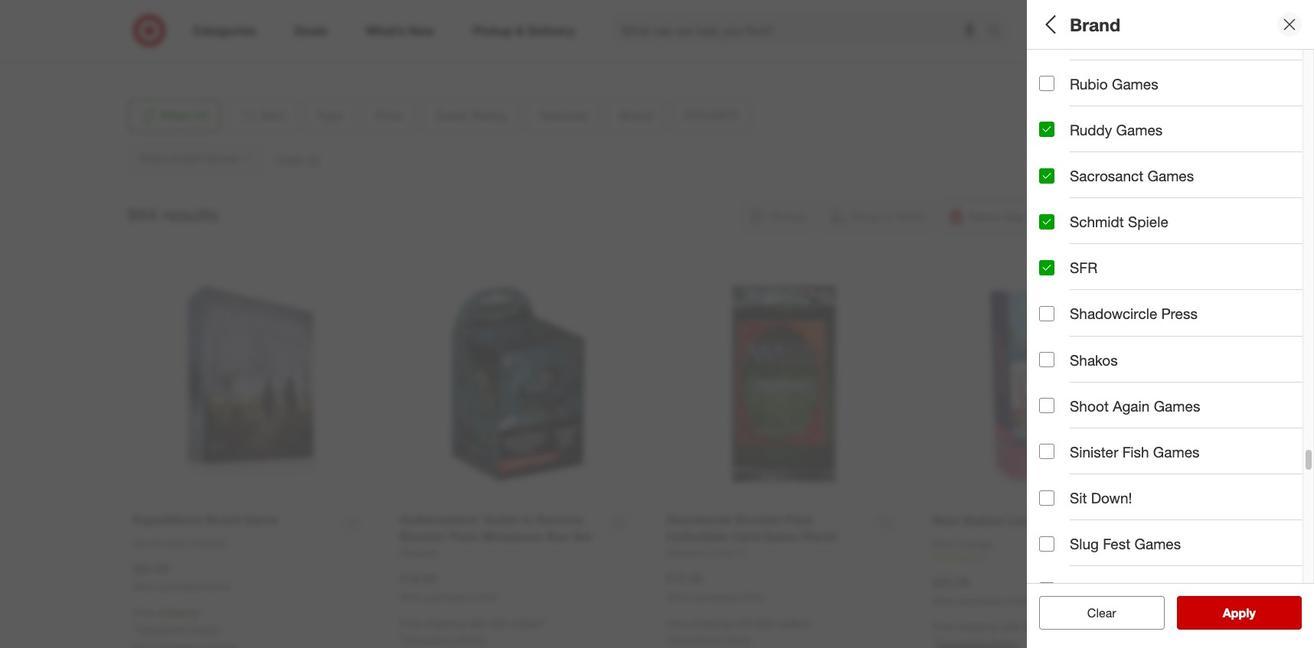 Task type: describe. For each thing, give the bounding box(es) containing it.
when for $20.99
[[933, 596, 957, 607]]

944
[[128, 204, 157, 225]]

slug fest games
[[1070, 536, 1182, 553]]

online for $20.99
[[1006, 596, 1031, 607]]

free shipping * * exclusions apply.
[[133, 607, 220, 636]]

smirk
[[1070, 582, 1108, 599]]

trading
[[1232, 80, 1267, 93]]

Sinister Fish Games checkbox
[[1040, 445, 1055, 460]]

$84.95 when purchased online
[[133, 561, 231, 593]]

$100
[[1275, 134, 1298, 147]]

orders* for $18.99
[[511, 618, 546, 631]]

down!
[[1092, 490, 1133, 507]]

all filters
[[1040, 14, 1113, 35]]

schmidt spiele
[[1070, 213, 1169, 231]]

clear for clear
[[1088, 606, 1117, 621]]

2835
[[140, 13, 164, 26]]

sit
[[1070, 490, 1088, 507]]

Shakos checkbox
[[1040, 353, 1055, 368]]

with for $18.99
[[468, 618, 488, 631]]

smirk & dagger
[[1070, 582, 1173, 599]]

$35 for $18.99
[[491, 618, 508, 631]]

Shadowcircle Press checkbox
[[1040, 306, 1055, 322]]

filters
[[1066, 14, 1113, 35]]

featured
[[1040, 221, 1101, 239]]

free shipping with $35 orders* * exclusions apply. for $18.99
[[400, 618, 546, 647]]

online for $18.99
[[473, 592, 497, 604]]

* down $18.99
[[400, 633, 404, 647]]

games right fish
[[1154, 443, 1200, 461]]

guest
[[1040, 173, 1081, 190]]

fish
[[1123, 443, 1150, 461]]

,
[[184, 28, 187, 41]]

purchased for $20.99
[[960, 596, 1003, 607]]

2835 commerce park drive fitchburg , wi 53719 us
[[140, 13, 272, 56]]

drive
[[248, 13, 272, 26]]

$25
[[1151, 134, 1168, 147]]

1 link
[[933, 552, 1170, 565]]

$100;
[[1246, 134, 1272, 147]]

games; inside brand 0-hr art & technology; 25th century games; 2f-spiele; 2
[[1217, 294, 1255, 308]]

free inside free shipping * * exclusions apply.
[[133, 607, 155, 620]]

search button
[[981, 14, 1018, 51]]

25th
[[1152, 294, 1173, 308]]

orders* for $20.99
[[1044, 621, 1079, 634]]

slug
[[1070, 536, 1099, 553]]

clear for clear all
[[1080, 606, 1109, 621]]

type board games; card games; collectible trading cards; ga
[[1040, 60, 1315, 93]]

sacrosanct
[[1070, 167, 1144, 185]]

include out of stock
[[1070, 385, 1199, 403]]

0-
[[1040, 294, 1050, 308]]

games down $25
[[1148, 167, 1195, 185]]

sit down!
[[1070, 490, 1133, 507]]

cards;
[[1270, 80, 1302, 93]]

spiele;
[[1274, 294, 1307, 308]]

orders* for $15.95
[[778, 618, 812, 631]]

ruddy
[[1070, 121, 1113, 139]]

free for $20.99
[[933, 621, 954, 634]]

apply. for $15.95
[[725, 633, 753, 647]]

online for $15.95
[[739, 592, 764, 604]]

* down $84.95 when purchased online
[[198, 607, 202, 620]]

us
[[140, 43, 155, 56]]

sacrosanct games
[[1070, 167, 1195, 185]]

games right rubio
[[1112, 75, 1159, 92]]

all
[[1112, 606, 1124, 621]]

out
[[1122, 385, 1143, 403]]

$25;
[[1128, 134, 1148, 147]]

apply. for $18.99
[[458, 633, 487, 647]]

guest rating button
[[1040, 157, 1315, 211]]

card
[[1112, 80, 1135, 93]]

$18.99 when purchased online
[[400, 572, 497, 604]]

commerce
[[167, 13, 220, 26]]

all
[[1040, 14, 1061, 35]]

games right fest
[[1135, 536, 1182, 553]]

Smirk & Dagger checkbox
[[1040, 583, 1055, 598]]

53719
[[206, 28, 236, 41]]

stock
[[1164, 385, 1199, 403]]

dagger
[[1125, 582, 1173, 599]]

$50
[[1210, 134, 1227, 147]]

results for see results
[[1233, 606, 1272, 621]]

1 horizontal spatial games;
[[1138, 80, 1176, 93]]

1
[[981, 553, 986, 564]]

free shipping with $35 orders* * exclusions apply. for $15.95
[[667, 618, 812, 647]]

shipping for $18.99
[[424, 618, 465, 631]]

schmidt
[[1070, 213, 1125, 231]]

collectible
[[1178, 80, 1229, 93]]

exclusions apply. button for $15.95
[[670, 633, 753, 648]]

Include out of stock checkbox
[[1040, 387, 1055, 402]]

free shipping with $35 orders*
[[933, 621, 1079, 634]]

brand for brand 0-hr art & technology; 25th century games; 2f-spiele; 2
[[1040, 275, 1081, 292]]

apply
[[1223, 606, 1256, 621]]

park
[[223, 13, 245, 26]]

fpo/apo
[[1040, 334, 1106, 351]]

Sacrosanct Games checkbox
[[1040, 168, 1055, 184]]



Task type: locate. For each thing, give the bounding box(es) containing it.
clear inside brand "dialog"
[[1088, 606, 1117, 621]]

0 horizontal spatial results
[[162, 204, 219, 225]]

clear
[[1080, 606, 1109, 621], [1088, 606, 1117, 621]]

* down $15.95
[[667, 633, 670, 647]]

SFR checkbox
[[1040, 260, 1055, 276]]

games right 'again'
[[1154, 397, 1201, 415]]

results right 944
[[162, 204, 219, 225]]

online inside $15.95 when purchased online
[[739, 592, 764, 604]]

& inside brand 0-hr art & technology; 25th century games; 2f-spiele; 2
[[1082, 294, 1088, 308]]

shipping inside free shipping * * exclusions apply.
[[158, 607, 198, 620]]

again
[[1113, 397, 1150, 415]]

free down $20.99
[[933, 621, 954, 634]]

exclusions for $18.99
[[404, 633, 455, 647]]

see results
[[1207, 606, 1272, 621]]

see results button
[[1177, 597, 1302, 631]]

$35 for $15.95
[[758, 618, 775, 631]]

1 vertical spatial &
[[1112, 582, 1121, 599]]

exclusions down $84.95 when purchased online
[[137, 623, 188, 636]]

0 horizontal spatial apply.
[[191, 623, 220, 636]]

$35 for $20.99
[[1024, 621, 1041, 634]]

brand for brand
[[1070, 14, 1121, 35]]

shipping
[[158, 607, 198, 620], [424, 618, 465, 631], [691, 618, 732, 631], [957, 621, 998, 634]]

purchased for $84.95
[[160, 582, 203, 593]]

when inside '$20.99 when purchased online'
[[933, 596, 957, 607]]

0 horizontal spatial exclusions
[[137, 623, 188, 636]]

games; left card
[[1072, 80, 1109, 93]]

purchased for $18.99
[[426, 592, 470, 604]]

shipping down $15.95 when purchased online
[[691, 618, 732, 631]]

1 horizontal spatial &
[[1112, 582, 1121, 599]]

orders*
[[511, 618, 546, 631], [778, 618, 812, 631], [1044, 621, 1079, 634]]

see
[[1207, 606, 1229, 621]]

0 vertical spatial brand
[[1070, 14, 1121, 35]]

purchased for $15.95
[[693, 592, 737, 604]]

2
[[1310, 294, 1315, 308]]

rating
[[1085, 173, 1130, 190]]

brand right all
[[1070, 14, 1121, 35]]

when
[[133, 582, 157, 593], [400, 592, 424, 604], [667, 592, 690, 604], [933, 596, 957, 607]]

when inside $84.95 when purchased online
[[133, 582, 157, 593]]

press
[[1162, 305, 1198, 323]]

$15.95
[[667, 572, 703, 587]]

when for $18.99
[[400, 592, 424, 604]]

$0
[[1040, 134, 1051, 147]]

1 horizontal spatial orders*
[[778, 618, 812, 631]]

2 horizontal spatial exclusions
[[670, 633, 722, 647]]

free down $84.95
[[133, 607, 155, 620]]

exclusions down $18.99 when purchased online
[[404, 633, 455, 647]]

when for $84.95
[[133, 582, 157, 593]]

all filters dialog
[[1027, 0, 1315, 649]]

shoot
[[1070, 397, 1109, 415]]

games; right card
[[1138, 80, 1176, 93]]

include
[[1070, 385, 1118, 403]]

with
[[468, 618, 488, 631], [735, 618, 755, 631], [1001, 621, 1021, 634]]

type
[[1040, 60, 1072, 78]]

1 horizontal spatial free shipping with $35 orders* * exclusions apply.
[[667, 618, 812, 647]]

art
[[1064, 294, 1079, 308]]

Sit Down! checkbox
[[1040, 491, 1055, 506]]

with down $15.95 when purchased online
[[735, 618, 755, 631]]

$20.99
[[933, 575, 970, 591]]

price
[[1040, 114, 1076, 131]]

1 horizontal spatial exclusions apply. button
[[404, 633, 487, 648]]

search
[[981, 24, 1018, 40]]

$84.95
[[133, 561, 170, 577]]

$18.99
[[400, 572, 437, 587]]

when for $15.95
[[667, 592, 690, 604]]

brand
[[1070, 14, 1121, 35], [1040, 275, 1081, 292]]

with for $20.99
[[1001, 621, 1021, 634]]

1 horizontal spatial with
[[735, 618, 755, 631]]

shipping down '$20.99 when purchased online'
[[957, 621, 998, 634]]

purchased down $18.99
[[426, 592, 470, 604]]

wi
[[190, 28, 203, 41]]

games; left 2f-
[[1217, 294, 1255, 308]]

price $0  –  $15; $15  –  $25; $25  –  $50; $50  –  $100; $100  –  
[[1040, 114, 1315, 147]]

brand inside "dialog"
[[1070, 14, 1121, 35]]

purchased inside $18.99 when purchased online
[[426, 592, 470, 604]]

0 horizontal spatial $35
[[491, 618, 508, 631]]

free down $15.95
[[667, 618, 688, 631]]

& inside brand "dialog"
[[1112, 582, 1121, 599]]

Slug Fest Games checkbox
[[1040, 537, 1055, 552]]

results for 944 results
[[162, 204, 219, 225]]

free shipping with $35 orders* * exclusions apply. down $15.95 when purchased online
[[667, 618, 812, 647]]

$20.99 when purchased online
[[933, 575, 1031, 607]]

shipping for $15.95
[[691, 618, 732, 631]]

exclusions apply. button down $18.99 when purchased online
[[404, 633, 487, 648]]

1 vertical spatial brand
[[1040, 275, 1081, 292]]

1 horizontal spatial apply.
[[458, 633, 487, 647]]

$35 down $15.95 when purchased online
[[758, 618, 775, 631]]

exclusions
[[137, 623, 188, 636], [404, 633, 455, 647], [670, 633, 722, 647]]

& right art
[[1082, 294, 1088, 308]]

of
[[1147, 385, 1160, 403]]

clear all button
[[1040, 597, 1165, 631]]

online inside $84.95 when purchased online
[[206, 582, 231, 593]]

2 horizontal spatial $35
[[1024, 621, 1041, 634]]

shadowcircle press
[[1070, 305, 1198, 323]]

sinister
[[1070, 443, 1119, 461]]

exclusions apply. button down $84.95 when purchased online
[[137, 622, 220, 638]]

purchased
[[160, 582, 203, 593], [426, 592, 470, 604], [693, 592, 737, 604], [960, 596, 1003, 607]]

purchased inside $15.95 when purchased online
[[693, 592, 737, 604]]

online for $84.95
[[206, 582, 231, 593]]

1 horizontal spatial $35
[[758, 618, 775, 631]]

free shipping with $35 orders* * exclusions apply.
[[400, 618, 546, 647], [667, 618, 812, 647]]

& up all at the bottom right of page
[[1112, 582, 1121, 599]]

fpo/apo button
[[1040, 318, 1315, 372]]

shipping down $84.95 when purchased online
[[158, 607, 198, 620]]

2 horizontal spatial apply.
[[725, 633, 753, 647]]

hr
[[1050, 294, 1061, 308]]

0 horizontal spatial free shipping with $35 orders* * exclusions apply.
[[400, 618, 546, 647]]

2 clear from the left
[[1088, 606, 1117, 621]]

$35 down 'smirk & dagger' option
[[1024, 621, 1041, 634]]

purchased up free shipping * * exclusions apply.
[[160, 582, 203, 593]]

0 horizontal spatial orders*
[[511, 618, 546, 631]]

when down $20.99
[[933, 596, 957, 607]]

games
[[1112, 75, 1159, 92], [1117, 121, 1163, 139], [1148, 167, 1195, 185], [1154, 397, 1201, 415], [1154, 443, 1200, 461], [1135, 536, 1182, 553]]

apply. down $15.95 when purchased online
[[725, 633, 753, 647]]

fest
[[1103, 536, 1131, 553]]

rubio
[[1070, 75, 1108, 92]]

when down $18.99
[[400, 592, 424, 604]]

shadowcircle
[[1070, 305, 1158, 323]]

apply. down $18.99 when purchased online
[[458, 633, 487, 647]]

2f-
[[1258, 294, 1274, 308]]

clear all
[[1080, 606, 1124, 621]]

0 horizontal spatial &
[[1082, 294, 1088, 308]]

exclusions apply. button for $18.99
[[404, 633, 487, 648]]

exclusions apply. button
[[137, 622, 220, 638], [404, 633, 487, 648], [670, 633, 753, 648]]

free down $18.99
[[400, 618, 421, 631]]

online inside '$20.99 when purchased online'
[[1006, 596, 1031, 607]]

shakos
[[1070, 351, 1118, 369]]

brand inside brand 0-hr art & technology; 25th century games; 2f-spiele; 2
[[1040, 275, 1081, 292]]

shipping down $18.99 when purchased online
[[424, 618, 465, 631]]

$15.95 when purchased online
[[667, 572, 764, 604]]

0 horizontal spatial exclusions apply. button
[[137, 622, 220, 638]]

purchased down $15.95
[[693, 592, 737, 604]]

guest rating
[[1040, 173, 1130, 190]]

1 free shipping with $35 orders* * exclusions apply. from the left
[[400, 618, 546, 647]]

apply. inside free shipping * * exclusions apply.
[[191, 623, 220, 636]]

944 results
[[128, 204, 219, 225]]

online inside $18.99 when purchased online
[[473, 592, 497, 604]]

rubio games
[[1070, 75, 1159, 92]]

2 horizontal spatial games;
[[1217, 294, 1255, 308]]

ruddy games
[[1070, 121, 1163, 139]]

sfr
[[1070, 259, 1098, 277]]

when inside $15.95 when purchased online
[[667, 592, 690, 604]]

when down $84.95
[[133, 582, 157, 593]]

board
[[1040, 80, 1069, 93]]

apply.
[[191, 623, 220, 636], [458, 633, 487, 647], [725, 633, 753, 647]]

Rubio Games checkbox
[[1040, 76, 1055, 91]]

century
[[1176, 294, 1214, 308]]

*
[[198, 607, 202, 620], [133, 623, 137, 636], [400, 633, 404, 647], [667, 633, 670, 647]]

$15;
[[1069, 134, 1090, 147]]

fitchburg
[[140, 28, 184, 41]]

with down $18.99 when purchased online
[[468, 618, 488, 631]]

clear inside all filters "dialog"
[[1080, 606, 1109, 621]]

when inside $18.99 when purchased online
[[400, 592, 424, 604]]

Ruddy Games checkbox
[[1040, 122, 1055, 137]]

featured button
[[1040, 211, 1315, 264]]

0 horizontal spatial with
[[468, 618, 488, 631]]

results
[[162, 204, 219, 225], [1233, 606, 1272, 621]]

technology;
[[1091, 294, 1149, 308]]

free
[[133, 607, 155, 620], [400, 618, 421, 631], [667, 618, 688, 631], [933, 621, 954, 634]]

ga
[[1304, 80, 1315, 93]]

2 horizontal spatial orders*
[[1044, 621, 1079, 634]]

brand dialog
[[1027, 0, 1315, 649]]

games right the $15
[[1117, 121, 1163, 139]]

exclusions down $15.95 when purchased online
[[670, 633, 722, 647]]

free for $15.95
[[667, 618, 688, 631]]

free shipping with $35 orders* * exclusions apply. down $18.99 when purchased online
[[400, 618, 546, 647]]

1 vertical spatial results
[[1233, 606, 1272, 621]]

free for $18.99
[[400, 618, 421, 631]]

apply button
[[1177, 597, 1302, 631]]

Schmidt Spiele checkbox
[[1040, 214, 1055, 230]]

brand up hr
[[1040, 275, 1081, 292]]

2 free shipping with $35 orders* * exclusions apply. from the left
[[667, 618, 812, 647]]

purchased down $20.99
[[960, 596, 1003, 607]]

0 vertical spatial &
[[1082, 294, 1088, 308]]

exclusions inside free shipping * * exclusions apply.
[[137, 623, 188, 636]]

shipping for $20.99
[[957, 621, 998, 634]]

results right see
[[1233, 606, 1272, 621]]

$15
[[1092, 134, 1110, 147]]

online
[[206, 582, 231, 593], [473, 592, 497, 604], [739, 592, 764, 604], [1006, 596, 1031, 607]]

sinister fish games
[[1070, 443, 1200, 461]]

results inside 'button'
[[1233, 606, 1272, 621]]

exclusions for $15.95
[[670, 633, 722, 647]]

* down $84.95
[[133, 623, 137, 636]]

brand 0-hr art & technology; 25th century games; 2f-spiele; 2
[[1040, 275, 1315, 308]]

clear button
[[1040, 597, 1165, 631]]

when down $15.95
[[667, 592, 690, 604]]

1 horizontal spatial results
[[1233, 606, 1272, 621]]

spiele
[[1129, 213, 1169, 231]]

What can we help you find? suggestions appear below search field
[[613, 14, 991, 48]]

with for $15.95
[[735, 618, 755, 631]]

Shoot Again Games checkbox
[[1040, 399, 1055, 414]]

purchased inside '$20.99 when purchased online'
[[960, 596, 1003, 607]]

$35 down $18.99 when purchased online
[[491, 618, 508, 631]]

1 horizontal spatial exclusions
[[404, 633, 455, 647]]

purchased inside $84.95 when purchased online
[[160, 582, 203, 593]]

0 horizontal spatial games;
[[1072, 80, 1109, 93]]

with down '$20.99 when purchased online'
[[1001, 621, 1021, 634]]

0 vertical spatial results
[[162, 204, 219, 225]]

2 horizontal spatial exclusions apply. button
[[670, 633, 753, 648]]

2 horizontal spatial with
[[1001, 621, 1021, 634]]

1 clear from the left
[[1080, 606, 1109, 621]]

$50;
[[1187, 134, 1207, 147]]

apply. down $84.95 when purchased online
[[191, 623, 220, 636]]

exclusions apply. button down $15.95 when purchased online
[[670, 633, 753, 648]]



Task type: vqa. For each thing, say whether or not it's contained in the screenshot.
top Brand
yes



